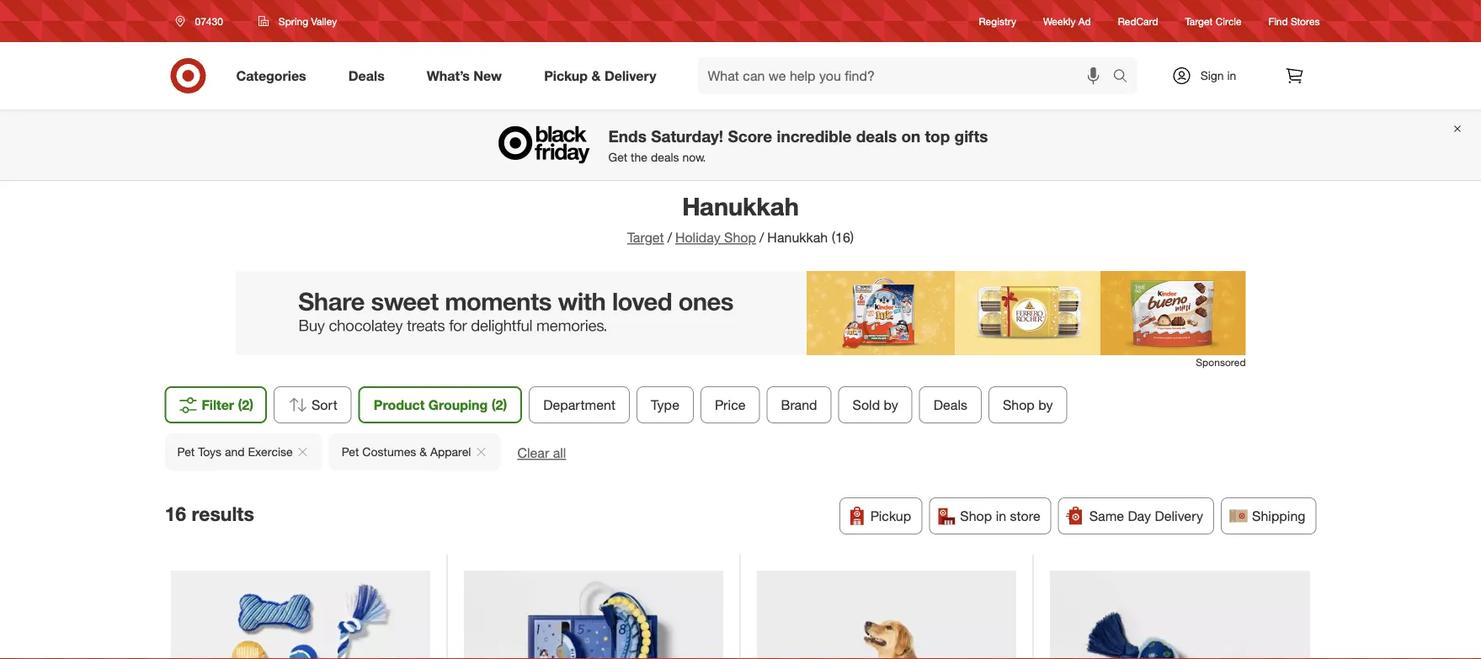 Task type: locate. For each thing, give the bounding box(es) containing it.
deals left what's
[[348, 67, 385, 84]]

shop right deals button on the bottom
[[1003, 397, 1035, 413]]

pet for pet toys and exercise
[[177, 445, 195, 459]]

1 pet from the left
[[177, 445, 195, 459]]

spring valley button
[[248, 6, 348, 36]]

pet for pet costumes & apparel
[[342, 445, 359, 459]]

on
[[902, 126, 921, 146]]

0 horizontal spatial pet
[[177, 445, 195, 459]]

2 horizontal spatial shop
[[1003, 397, 1035, 413]]

delivery up ends
[[605, 67, 657, 84]]

0 vertical spatial deals
[[856, 126, 897, 146]]

holiday
[[676, 230, 721, 246]]

holiday shop link
[[676, 230, 756, 246]]

pet costumes & apparel
[[342, 445, 471, 459]]

(2) right grouping
[[492, 397, 507, 413]]

sort
[[312, 397, 338, 413]]

0 horizontal spatial deals
[[651, 150, 679, 164]]

product grouping (2)
[[374, 397, 507, 413]]

in for shop
[[996, 508, 1007, 524]]

saturday!
[[651, 126, 724, 146]]

score
[[728, 126, 773, 146]]

delivery right the day
[[1155, 508, 1204, 524]]

2 (2) from the left
[[492, 397, 507, 413]]

0 horizontal spatial by
[[884, 397, 899, 413]]

gifts
[[955, 126, 988, 146]]

1 (2) from the left
[[238, 397, 254, 413]]

1 / from the left
[[668, 230, 672, 246]]

0 vertical spatial in
[[1228, 68, 1237, 83]]

deals
[[348, 67, 385, 84], [934, 397, 968, 413]]

pickup for pickup & delivery
[[544, 67, 588, 84]]

shop inside hanukkah target / holiday shop / hanukkah (16)
[[724, 230, 756, 246]]

target left circle
[[1186, 15, 1213, 27]]

in right sign
[[1228, 68, 1237, 83]]

shipping
[[1253, 508, 1306, 524]]

(2) inside button
[[238, 397, 254, 413]]

1 vertical spatial delivery
[[1155, 508, 1204, 524]]

type button
[[637, 387, 694, 424]]

day
[[1128, 508, 1152, 524]]

pickup inside button
[[871, 508, 912, 524]]

by inside 'button'
[[1039, 397, 1053, 413]]

sign
[[1201, 68, 1224, 83]]

target inside hanukkah target / holiday shop / hanukkah (16)
[[627, 230, 664, 246]]

shop right holiday
[[724, 230, 756, 246]]

0 vertical spatial &
[[592, 67, 601, 84]]

deals for deals button on the bottom
[[934, 397, 968, 413]]

0 vertical spatial deals
[[348, 67, 385, 84]]

shop left store
[[960, 508, 992, 524]]

pet left "costumes"
[[342, 445, 359, 459]]

redcard
[[1118, 15, 1159, 27]]

by for sold by
[[884, 397, 899, 413]]

sign in
[[1201, 68, 1237, 83]]

1 vertical spatial &
[[420, 445, 427, 459]]

search
[[1106, 69, 1146, 86]]

search button
[[1106, 57, 1146, 98]]

0 vertical spatial pickup
[[544, 67, 588, 84]]

/
[[668, 230, 672, 246], [760, 230, 764, 246]]

1 horizontal spatial /
[[760, 230, 764, 246]]

07430 button
[[165, 6, 241, 36]]

target left holiday
[[627, 230, 664, 246]]

find stores link
[[1269, 14, 1320, 28]]

deals left on
[[856, 126, 897, 146]]

2 by from the left
[[1039, 397, 1053, 413]]

pet toys and exercise button
[[165, 434, 322, 471]]

1 horizontal spatial in
[[1228, 68, 1237, 83]]

type
[[651, 397, 680, 413]]

deals right 'the'
[[651, 150, 679, 164]]

deals inside button
[[934, 397, 968, 413]]

same day delivery
[[1090, 508, 1204, 524]]

costumes
[[362, 445, 416, 459]]

0 horizontal spatial target
[[627, 230, 664, 246]]

what's
[[427, 67, 470, 84]]

hanukkah 8 days of dog toys - boots & barkley™ image
[[171, 572, 430, 660], [171, 572, 430, 660]]

clear all button
[[518, 444, 566, 463]]

1 horizontal spatial pickup
[[871, 508, 912, 524]]

1 vertical spatial shop
[[1003, 397, 1035, 413]]

categories
[[236, 67, 306, 84]]

0 horizontal spatial deals
[[348, 67, 385, 84]]

brand
[[781, 397, 818, 413]]

get
[[609, 150, 628, 164]]

/ right holiday shop link
[[760, 230, 764, 246]]

hanukkah 8 days of cat toys - 8ct - boots & barkley™ image
[[464, 572, 724, 660], [464, 572, 724, 660]]

same day delivery button
[[1059, 498, 1215, 535]]

1 vertical spatial deals
[[934, 397, 968, 413]]

shop inside shop in store button
[[960, 508, 992, 524]]

circle
[[1216, 15, 1242, 27]]

delivery
[[605, 67, 657, 84], [1155, 508, 1204, 524]]

(2)
[[238, 397, 254, 413], [492, 397, 507, 413]]

1 vertical spatial in
[[996, 508, 1007, 524]]

delivery inside button
[[1155, 508, 1204, 524]]

15.75" hanukkah plush and rope bone dog toy - boots & barkley™ image
[[1050, 572, 1311, 660], [1050, 572, 1311, 660]]

/ right target link
[[668, 230, 672, 246]]

1 vertical spatial pickup
[[871, 508, 912, 524]]

target
[[1186, 15, 1213, 27], [627, 230, 664, 246]]

1 vertical spatial target
[[627, 230, 664, 246]]

0 horizontal spatial /
[[668, 230, 672, 246]]

target circle
[[1186, 15, 1242, 27]]

by inside button
[[884, 397, 899, 413]]

what's new link
[[413, 57, 523, 94]]

weekly ad link
[[1044, 14, 1091, 28]]

spring valley
[[279, 15, 337, 27]]

ends saturday! score incredible deals on top gifts get the deals now.
[[609, 126, 988, 164]]

shop for shop in store
[[960, 508, 992, 524]]

2 / from the left
[[760, 230, 764, 246]]

hanukkah up holiday shop link
[[682, 191, 799, 221]]

0 horizontal spatial in
[[996, 508, 1007, 524]]

1 horizontal spatial deals
[[934, 397, 968, 413]]

in inside button
[[996, 508, 1007, 524]]

department
[[543, 397, 616, 413]]

pet left toys
[[177, 445, 195, 459]]

shop in store button
[[929, 498, 1052, 535]]

deals link
[[334, 57, 406, 94]]

price
[[715, 397, 746, 413]]

pickup & delivery link
[[530, 57, 678, 94]]

hanukkah left (16)
[[768, 230, 828, 246]]

(2) right filter
[[238, 397, 254, 413]]

hanukkah matching family cat and dog bandana - wondershop™ - blue - one size fits most image
[[757, 572, 1017, 660], [757, 572, 1017, 660]]

by
[[884, 397, 899, 413], [1039, 397, 1053, 413]]

1 horizontal spatial shop
[[960, 508, 992, 524]]

in left store
[[996, 508, 1007, 524]]

find
[[1269, 15, 1288, 27]]

0 vertical spatial shop
[[724, 230, 756, 246]]

categories link
[[222, 57, 327, 94]]

2 pet from the left
[[342, 445, 359, 459]]

pet toys and exercise
[[177, 445, 293, 459]]

ends
[[609, 126, 647, 146]]

clear all
[[518, 445, 566, 462]]

1 horizontal spatial pet
[[342, 445, 359, 459]]

0 vertical spatial target
[[1186, 15, 1213, 27]]

1 horizontal spatial by
[[1039, 397, 1053, 413]]

1 horizontal spatial delivery
[[1155, 508, 1204, 524]]

shop
[[724, 230, 756, 246], [1003, 397, 1035, 413], [960, 508, 992, 524]]

& inside button
[[420, 445, 427, 459]]

brand button
[[767, 387, 832, 424]]

sort button
[[274, 387, 352, 424]]

clear
[[518, 445, 549, 462]]

deals right sold by
[[934, 397, 968, 413]]

16 results
[[165, 503, 254, 526]]

2 vertical spatial shop
[[960, 508, 992, 524]]

0 horizontal spatial (2)
[[238, 397, 254, 413]]

shop inside shop by 'button'
[[1003, 397, 1035, 413]]

spring
[[279, 15, 308, 27]]

0 horizontal spatial delivery
[[605, 67, 657, 84]]

deals
[[856, 126, 897, 146], [651, 150, 679, 164]]

pickup for pickup
[[871, 508, 912, 524]]

1 horizontal spatial (2)
[[492, 397, 507, 413]]

0 horizontal spatial &
[[420, 445, 427, 459]]

0 vertical spatial delivery
[[605, 67, 657, 84]]

product
[[374, 397, 425, 413]]

1 horizontal spatial deals
[[856, 126, 897, 146]]

&
[[592, 67, 601, 84], [420, 445, 427, 459]]

pet
[[177, 445, 195, 459], [342, 445, 359, 459]]

1 vertical spatial hanukkah
[[768, 230, 828, 246]]

0 horizontal spatial shop
[[724, 230, 756, 246]]

find stores
[[1269, 15, 1320, 27]]

shipping button
[[1221, 498, 1317, 535]]

0 horizontal spatial pickup
[[544, 67, 588, 84]]

1 by from the left
[[884, 397, 899, 413]]



Task type: vqa. For each thing, say whether or not it's contained in the screenshot.
the left Explore
no



Task type: describe. For each thing, give the bounding box(es) containing it.
deals button
[[920, 387, 982, 424]]

now.
[[683, 150, 706, 164]]

weekly ad
[[1044, 15, 1091, 27]]

new
[[474, 67, 502, 84]]

target link
[[627, 230, 664, 246]]

toys
[[198, 445, 222, 459]]

sponsored
[[1196, 356, 1246, 369]]

sold by button
[[839, 387, 913, 424]]

department button
[[529, 387, 630, 424]]

1 vertical spatial deals
[[651, 150, 679, 164]]

incredible
[[777, 126, 852, 146]]

filter
[[202, 397, 234, 413]]

filter (2)
[[202, 397, 254, 413]]

pet costumes & apparel button
[[329, 434, 501, 471]]

price button
[[701, 387, 760, 424]]

shop for shop by
[[1003, 397, 1035, 413]]

top
[[925, 126, 950, 146]]

exercise
[[248, 445, 293, 459]]

weekly
[[1044, 15, 1076, 27]]

by for shop by
[[1039, 397, 1053, 413]]

(16)
[[832, 230, 854, 246]]

registry link
[[979, 14, 1017, 28]]

the
[[631, 150, 648, 164]]

and
[[225, 445, 245, 459]]

same
[[1090, 508, 1125, 524]]

16
[[165, 503, 186, 526]]

delivery for same day delivery
[[1155, 508, 1204, 524]]

shop by
[[1003, 397, 1053, 413]]

filter (2) button
[[165, 387, 267, 424]]

apparel
[[430, 445, 471, 459]]

valley
[[311, 15, 337, 27]]

stores
[[1291, 15, 1320, 27]]

delivery for pickup & delivery
[[605, 67, 657, 84]]

grouping
[[429, 397, 488, 413]]

07430
[[195, 15, 223, 27]]

hanukkah target / holiday shop / hanukkah (16)
[[627, 191, 854, 246]]

advertisement region
[[235, 271, 1246, 355]]

pickup button
[[840, 498, 923, 535]]

target circle link
[[1186, 14, 1242, 28]]

ad
[[1079, 15, 1091, 27]]

What can we help you find? suggestions appear below search field
[[698, 57, 1117, 94]]

0 vertical spatial hanukkah
[[682, 191, 799, 221]]

redcard link
[[1118, 14, 1159, 28]]

pickup & delivery
[[544, 67, 657, 84]]

what's new
[[427, 67, 502, 84]]

all
[[553, 445, 566, 462]]

in for sign
[[1228, 68, 1237, 83]]

registry
[[979, 15, 1017, 27]]

shop by button
[[989, 387, 1068, 424]]

sold
[[853, 397, 880, 413]]

1 horizontal spatial &
[[592, 67, 601, 84]]

results
[[192, 503, 254, 526]]

store
[[1010, 508, 1041, 524]]

sign in link
[[1158, 57, 1263, 94]]

deals for deals link
[[348, 67, 385, 84]]

shop in store
[[960, 508, 1041, 524]]

1 horizontal spatial target
[[1186, 15, 1213, 27]]

sold by
[[853, 397, 899, 413]]



